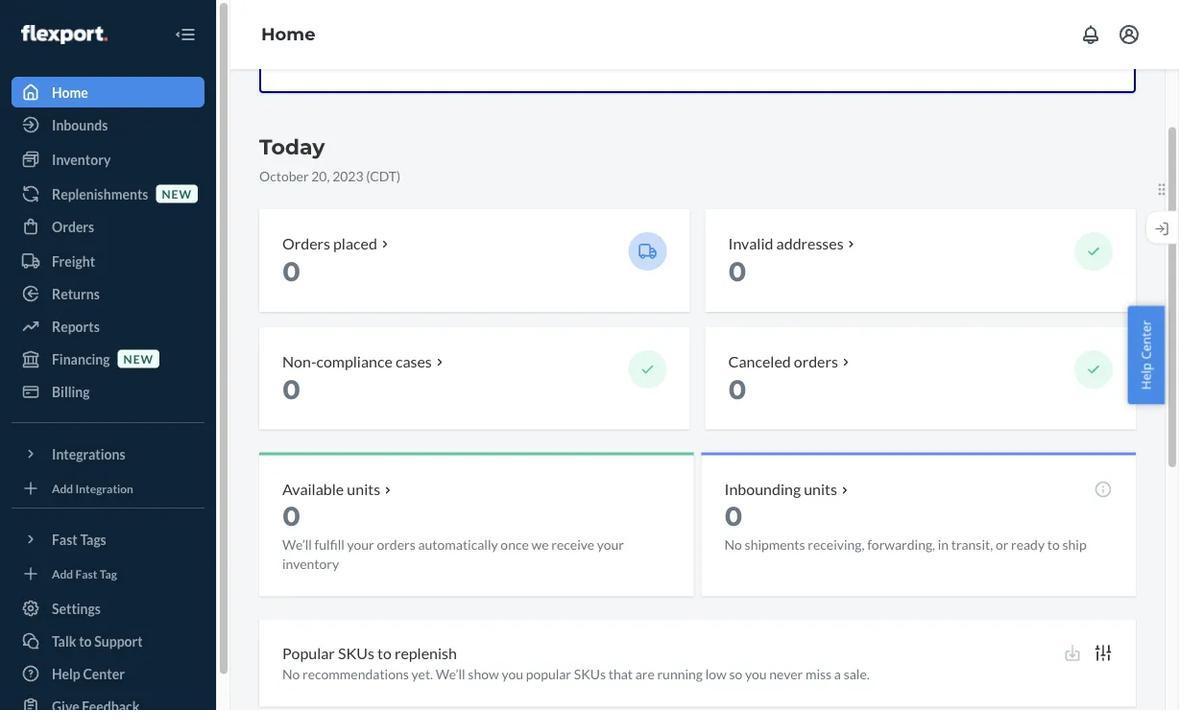 Task type: describe. For each thing, give the bounding box(es) containing it.
settings
[[52, 601, 101, 617]]

0 we'll fulfill your orders automatically once we receive your inventory
[[282, 501, 624, 573]]

once
[[501, 538, 529, 554]]

recommendations
[[303, 667, 409, 683]]

non-compliance cases
[[282, 352, 432, 371]]

0 for invalid
[[729, 256, 747, 289]]

october
[[259, 168, 309, 184]]

units for inbounding units
[[804, 481, 838, 500]]

or
[[996, 538, 1009, 554]]

today october 20, 2023 ( cdt )
[[259, 135, 401, 184]]

so
[[730, 667, 743, 683]]

orders for orders placed
[[282, 234, 330, 253]]

popular skus to replenish
[[282, 645, 457, 664]]

0 horizontal spatial skus
[[338, 645, 375, 664]]

yet.
[[412, 667, 433, 683]]

that
[[609, 667, 633, 683]]

add integration link
[[12, 478, 205, 501]]

to inside '0 no shipments receiving, forwarding, in transit, or ready to ship'
[[1048, 538, 1060, 554]]

1 vertical spatial skus
[[574, 667, 606, 683]]

reports
[[52, 318, 100, 335]]

fast tags
[[52, 532, 106, 548]]

help center inside help center link
[[52, 666, 125, 683]]

tags
[[80, 532, 106, 548]]

inventory
[[52, 151, 111, 168]]

compliance
[[317, 352, 393, 371]]

fulfill
[[315, 538, 345, 554]]

canceled orders
[[729, 352, 839, 371]]

to inside button
[[79, 634, 92, 650]]

inbounds
[[52, 117, 108, 133]]

freight link
[[12, 246, 205, 277]]

invalid
[[729, 234, 774, 253]]

integration
[[75, 482, 133, 496]]

1 vertical spatial home link
[[12, 77, 205, 108]]

new for financing
[[124, 352, 154, 366]]

running
[[658, 667, 703, 683]]

1 you from the left
[[502, 667, 524, 683]]

billing link
[[12, 377, 205, 407]]

)
[[397, 168, 401, 184]]

center inside button
[[1138, 321, 1155, 360]]

add fast tag
[[52, 567, 117, 581]]

integrations
[[52, 446, 125, 463]]

billing
[[52, 384, 90, 400]]

low
[[706, 667, 727, 683]]

add for add integration
[[52, 482, 73, 496]]

today
[[259, 135, 325, 160]]

we
[[532, 538, 549, 554]]

show
[[468, 667, 499, 683]]

addresses
[[777, 234, 844, 253]]

fast tags button
[[12, 525, 205, 555]]

0 vertical spatial home link
[[261, 24, 316, 45]]

returns link
[[12, 279, 205, 309]]

add for add fast tag
[[52, 567, 73, 581]]

inventory
[[282, 557, 339, 573]]

orders placed
[[282, 234, 377, 253]]

add fast tag link
[[12, 563, 205, 586]]

inventory link
[[12, 144, 205, 175]]

replenishments
[[52, 186, 148, 202]]

0 for orders
[[282, 256, 301, 289]]

0 inside '0 no shipments receiving, forwarding, in transit, or ready to ship'
[[725, 501, 743, 533]]

(
[[366, 168, 370, 184]]

1 vertical spatial no
[[282, 667, 300, 683]]

receive
[[552, 538, 595, 554]]

popular
[[526, 667, 572, 683]]

1 vertical spatial help
[[52, 666, 80, 683]]

talk to support
[[52, 634, 143, 650]]

inbounding units
[[725, 481, 838, 500]]

non-
[[282, 352, 317, 371]]

receiving,
[[808, 538, 865, 554]]

reports link
[[12, 311, 205, 342]]

no recommendations yet. we'll show you popular skus that are running low so you never miss a sale.
[[282, 667, 870, 683]]

fast inside dropdown button
[[52, 532, 78, 548]]



Task type: vqa. For each thing, say whether or not it's contained in the screenshot.
rightmost the new
yes



Task type: locate. For each thing, give the bounding box(es) containing it.
1 vertical spatial orders
[[377, 538, 416, 554]]

1 horizontal spatial units
[[804, 481, 838, 500]]

orders left placed
[[282, 234, 330, 253]]

0 horizontal spatial to
[[79, 634, 92, 650]]

1 vertical spatial help center
[[52, 666, 125, 683]]

inbounding
[[725, 481, 801, 500]]

2023
[[333, 168, 364, 184]]

0 horizontal spatial your
[[347, 538, 374, 554]]

1 vertical spatial add
[[52, 567, 73, 581]]

1 horizontal spatial you
[[746, 667, 767, 683]]

20,
[[311, 168, 330, 184]]

2 you from the left
[[746, 667, 767, 683]]

0 vertical spatial orders
[[794, 352, 839, 371]]

fast left tags
[[52, 532, 78, 548]]

financing
[[52, 351, 110, 367]]

2 add from the top
[[52, 567, 73, 581]]

help center button
[[1128, 306, 1165, 405]]

integrations button
[[12, 439, 205, 470]]

settings link
[[12, 594, 205, 624]]

add inside "link"
[[52, 482, 73, 496]]

0 vertical spatial skus
[[338, 645, 375, 664]]

0 horizontal spatial home link
[[12, 77, 205, 108]]

0 down canceled
[[729, 374, 747, 407]]

1 horizontal spatial home
[[261, 24, 316, 45]]

your right receive
[[597, 538, 624, 554]]

add up settings
[[52, 567, 73, 581]]

no left shipments
[[725, 538, 743, 554]]

add left integration
[[52, 482, 73, 496]]

1 add from the top
[[52, 482, 73, 496]]

help center inside help center button
[[1138, 321, 1155, 390]]

0 vertical spatial center
[[1138, 321, 1155, 360]]

new
[[162, 187, 192, 201], [124, 352, 154, 366]]

1 vertical spatial we'll
[[436, 667, 466, 683]]

0 horizontal spatial help center
[[52, 666, 125, 683]]

we'll inside the 0 we'll fulfill your orders automatically once we receive your inventory
[[282, 538, 312, 554]]

fast
[[52, 532, 78, 548], [75, 567, 97, 581]]

units up receiving,
[[804, 481, 838, 500]]

are
[[636, 667, 655, 683]]

0 inside the 0 we'll fulfill your orders automatically once we receive your inventory
[[282, 501, 301, 533]]

0 vertical spatial help
[[1138, 363, 1155, 390]]

flexport logo image
[[21, 25, 107, 44]]

you right so at the bottom right
[[746, 667, 767, 683]]

no
[[725, 538, 743, 554], [282, 667, 300, 683]]

skus left that
[[574, 667, 606, 683]]

new for replenishments
[[162, 187, 192, 201]]

cdt
[[370, 168, 397, 184]]

help center link
[[12, 659, 205, 690]]

home link
[[261, 24, 316, 45], [12, 77, 205, 108]]

your
[[347, 538, 374, 554], [597, 538, 624, 554]]

never
[[770, 667, 803, 683]]

0 for canceled
[[729, 374, 747, 407]]

returns
[[52, 286, 100, 302]]

0 horizontal spatial we'll
[[282, 538, 312, 554]]

miss
[[806, 667, 832, 683]]

1 vertical spatial center
[[83, 666, 125, 683]]

sale.
[[844, 667, 870, 683]]

0 horizontal spatial orders
[[52, 219, 94, 235]]

1 horizontal spatial to
[[378, 645, 392, 664]]

help inside button
[[1138, 363, 1155, 390]]

0 vertical spatial help center
[[1138, 321, 1155, 390]]

0 horizontal spatial you
[[502, 667, 524, 683]]

to left ship
[[1048, 538, 1060, 554]]

1 vertical spatial home
[[52, 84, 88, 100]]

units right the available
[[347, 481, 381, 500]]

1 horizontal spatial home link
[[261, 24, 316, 45]]

skus up recommendations
[[338, 645, 375, 664]]

orders inside the 0 we'll fulfill your orders automatically once we receive your inventory
[[377, 538, 416, 554]]

0 vertical spatial no
[[725, 538, 743, 554]]

help center
[[1138, 321, 1155, 390], [52, 666, 125, 683]]

0 horizontal spatial new
[[124, 352, 154, 366]]

0 horizontal spatial orders
[[377, 538, 416, 554]]

0 horizontal spatial units
[[347, 481, 381, 500]]

1 horizontal spatial help
[[1138, 363, 1155, 390]]

talk to support button
[[12, 626, 205, 657]]

we'll right "yet."
[[436, 667, 466, 683]]

0 horizontal spatial home
[[52, 84, 88, 100]]

orders
[[52, 219, 94, 235], [282, 234, 330, 253]]

1 horizontal spatial orders
[[282, 234, 330, 253]]

2 units from the left
[[804, 481, 838, 500]]

orders for orders
[[52, 219, 94, 235]]

1 horizontal spatial skus
[[574, 667, 606, 683]]

0 down invalid at top
[[729, 256, 747, 289]]

canceled
[[729, 352, 791, 371]]

1 horizontal spatial orders
[[794, 352, 839, 371]]

new up orders link
[[162, 187, 192, 201]]

1 horizontal spatial new
[[162, 187, 192, 201]]

0 no shipments receiving, forwarding, in transit, or ready to ship
[[725, 501, 1087, 554]]

available
[[282, 481, 344, 500]]

replenish
[[395, 645, 457, 664]]

0 vertical spatial we'll
[[282, 538, 312, 554]]

0 down orders placed
[[282, 256, 301, 289]]

automatically
[[418, 538, 498, 554]]

0 horizontal spatial no
[[282, 667, 300, 683]]

1 units from the left
[[347, 481, 381, 500]]

0 horizontal spatial center
[[83, 666, 125, 683]]

popular
[[282, 645, 335, 664]]

units
[[347, 481, 381, 500], [804, 481, 838, 500]]

0 down inbounding
[[725, 501, 743, 533]]

placed
[[333, 234, 377, 253]]

1 horizontal spatial no
[[725, 538, 743, 554]]

orders left automatically
[[377, 538, 416, 554]]

add
[[52, 482, 73, 496], [52, 567, 73, 581]]

0 vertical spatial add
[[52, 482, 73, 496]]

new down the reports link
[[124, 352, 154, 366]]

inbounds link
[[12, 110, 205, 140]]

your right fulfill
[[347, 538, 374, 554]]

1 horizontal spatial center
[[1138, 321, 1155, 360]]

orders inside orders link
[[52, 219, 94, 235]]

0 vertical spatial new
[[162, 187, 192, 201]]

open notifications image
[[1080, 23, 1103, 46]]

we'll up inventory
[[282, 538, 312, 554]]

0 vertical spatial fast
[[52, 532, 78, 548]]

0
[[282, 256, 301, 289], [729, 256, 747, 289], [282, 374, 301, 407], [729, 374, 747, 407], [282, 501, 301, 533], [725, 501, 743, 533]]

to right talk
[[79, 634, 92, 650]]

0 down the available
[[282, 501, 301, 533]]

orders right canceled
[[794, 352, 839, 371]]

tag
[[100, 567, 117, 581]]

units for available units
[[347, 481, 381, 500]]

center
[[1138, 321, 1155, 360], [83, 666, 125, 683]]

1 horizontal spatial we'll
[[436, 667, 466, 683]]

to
[[1048, 538, 1060, 554], [79, 634, 92, 650], [378, 645, 392, 664]]

0 for non-
[[282, 374, 301, 407]]

you
[[502, 667, 524, 683], [746, 667, 767, 683]]

1 horizontal spatial help center
[[1138, 321, 1155, 390]]

transit,
[[952, 538, 994, 554]]

shipments
[[745, 538, 806, 554]]

open account menu image
[[1118, 23, 1141, 46]]

ship
[[1063, 538, 1087, 554]]

in
[[938, 538, 949, 554]]

to up recommendations
[[378, 645, 392, 664]]

talk
[[52, 634, 76, 650]]

forwarding,
[[868, 538, 936, 554]]

1 your from the left
[[347, 538, 374, 554]]

orders up freight
[[52, 219, 94, 235]]

1 vertical spatial fast
[[75, 567, 97, 581]]

1 horizontal spatial your
[[597, 538, 624, 554]]

home
[[261, 24, 316, 45], [52, 84, 88, 100]]

2 horizontal spatial to
[[1048, 538, 1060, 554]]

no inside '0 no shipments receiving, forwarding, in transit, or ready to ship'
[[725, 538, 743, 554]]

0 horizontal spatial help
[[52, 666, 80, 683]]

orders link
[[12, 211, 205, 242]]

1 vertical spatial new
[[124, 352, 154, 366]]

we'll
[[282, 538, 312, 554], [436, 667, 466, 683]]

no down popular
[[282, 667, 300, 683]]

freight
[[52, 253, 95, 269]]

0 vertical spatial home
[[261, 24, 316, 45]]

ready
[[1012, 538, 1045, 554]]

available units
[[282, 481, 381, 500]]

close navigation image
[[174, 23, 197, 46]]

add integration
[[52, 482, 133, 496]]

0 down non-
[[282, 374, 301, 407]]

you right show
[[502, 667, 524, 683]]

a
[[835, 667, 842, 683]]

cases
[[396, 352, 432, 371]]

fast left tag at the left of the page
[[75, 567, 97, 581]]

skus
[[338, 645, 375, 664], [574, 667, 606, 683]]

support
[[94, 634, 143, 650]]

invalid addresses
[[729, 234, 844, 253]]

2 your from the left
[[597, 538, 624, 554]]

orders
[[794, 352, 839, 371], [377, 538, 416, 554]]



